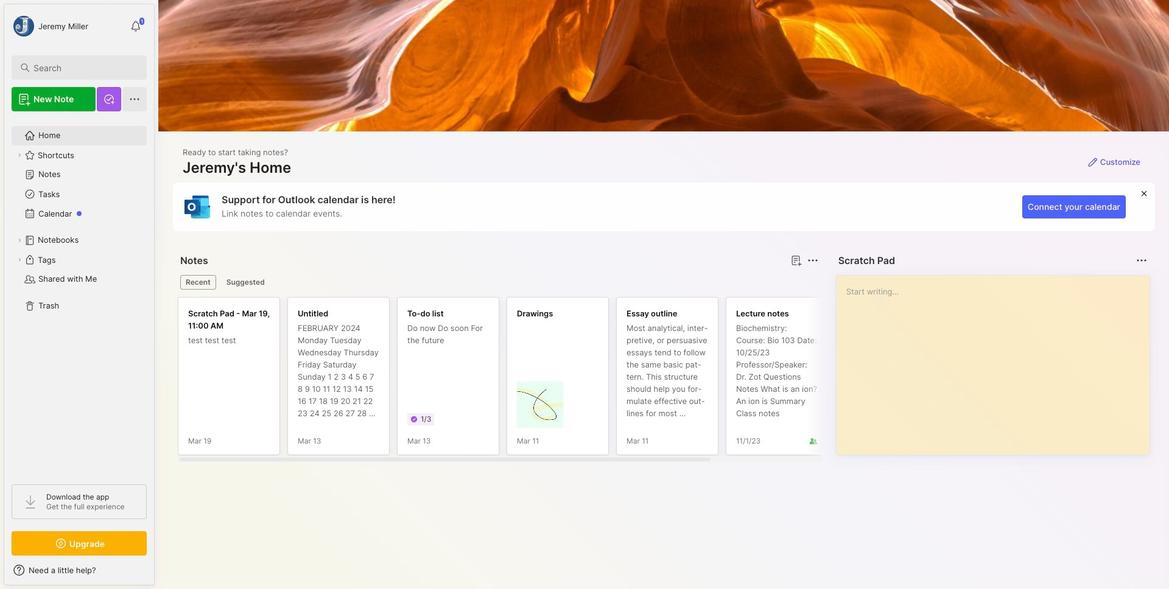 Task type: vqa. For each thing, say whether or not it's contained in the screenshot.
Tab to the left
yes



Task type: locate. For each thing, give the bounding box(es) containing it.
2 more actions field from the left
[[1134, 252, 1151, 269]]

tree
[[4, 119, 154, 474]]

1 more actions field from the left
[[805, 252, 822, 269]]

0 horizontal spatial more actions field
[[805, 252, 822, 269]]

more actions image
[[1135, 253, 1150, 268]]

1 horizontal spatial more actions field
[[1134, 252, 1151, 269]]

None search field
[[34, 60, 136, 75]]

Account field
[[12, 14, 88, 38]]

Search text field
[[34, 62, 136, 74]]

tab
[[180, 275, 216, 290], [221, 275, 270, 290]]

thumbnail image
[[517, 382, 564, 428]]

More actions field
[[805, 252, 822, 269], [1134, 252, 1151, 269]]

1 tab from the left
[[180, 275, 216, 290]]

2 tab from the left
[[221, 275, 270, 290]]

WHAT'S NEW field
[[4, 561, 154, 581]]

tab list
[[180, 275, 817, 290]]

1 horizontal spatial tab
[[221, 275, 270, 290]]

expand tags image
[[16, 256, 23, 264]]

Start writing… text field
[[847, 276, 1150, 445]]

tree inside 'main' element
[[4, 119, 154, 474]]

row group
[[178, 297, 946, 463]]

0 horizontal spatial tab
[[180, 275, 216, 290]]

main element
[[0, 0, 158, 590]]



Task type: describe. For each thing, give the bounding box(es) containing it.
expand notebooks image
[[16, 237, 23, 244]]

click to collapse image
[[154, 567, 163, 582]]

more actions image
[[806, 253, 820, 268]]

none search field inside 'main' element
[[34, 60, 136, 75]]



